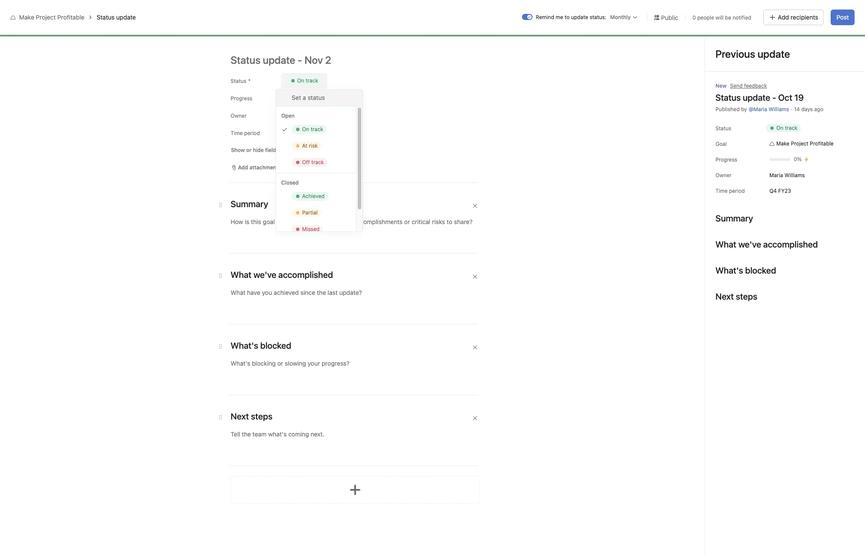 Task type: locate. For each thing, give the bounding box(es) containing it.
0 vertical spatial 14
[[794, 106, 800, 113]]

on up at
[[302, 126, 309, 133]]

0 vertical spatial oct 19
[[778, 93, 804, 103]]

summary down risk
[[299, 160, 327, 167]]

0 horizontal spatial q4
[[281, 130, 289, 136]]

goals
[[185, 27, 200, 34], [353, 277, 366, 284]]

goals left connected
[[353, 277, 366, 284]]

make down my on the left of page
[[143, 37, 164, 47]]

1 vertical spatial days
[[802, 106, 813, 113]]

14 inside new send feedback status update - oct 19 published by @maria williams · 14 days ago
[[794, 106, 800, 113]]

williams
[[769, 106, 789, 113], [296, 112, 317, 119], [785, 172, 805, 178], [333, 180, 358, 187]]

people
[[698, 14, 714, 21]]

Title of update text field
[[231, 50, 492, 70]]

goal
[[306, 109, 323, 119]]

1 vertical spatial time
[[716, 188, 728, 194]]

on track inside set a status menu
[[302, 126, 323, 133]]

left
[[762, 7, 770, 13]]

remove section image for 1st section title text field from the bottom of the page
[[472, 416, 478, 421]]

progress
[[231, 95, 252, 102], [716, 157, 738, 163]]

1 horizontal spatial maria williams
[[770, 172, 805, 178]]

0 horizontal spatial owner
[[231, 113, 247, 119]]

0 horizontal spatial project
[[36, 13, 56, 21]]

project down ·
[[791, 140, 809, 147]]

public
[[661, 14, 678, 21]]

remove section image for first section title text field from the top of the page
[[472, 204, 478, 209]]

switch
[[522, 14, 532, 20]]

0 vertical spatial time
[[231, 130, 243, 137]]

0 horizontal spatial time period
[[231, 130, 260, 137]]

0 vertical spatial owner
[[231, 113, 247, 119]]

summary
[[299, 160, 327, 167], [716, 214, 753, 224]]

Goal name text field
[[281, 67, 682, 98]]

1 vertical spatial profitable
[[810, 140, 834, 147]]

1 horizontal spatial fy23
[[778, 188, 791, 194]]

summary inside latest status update element
[[299, 160, 327, 167]]

oct 19 up ·
[[778, 93, 804, 103]]

0 horizontal spatial -
[[346, 146, 349, 153]]

track down ·
[[785, 125, 798, 131]]

days down maria williams link
[[323, 188, 335, 195]]

progress down goal
[[716, 157, 738, 163]]

show or hide fields
[[231, 147, 279, 153]]

0 vertical spatial ago
[[815, 106, 824, 113]]

days right ·
[[802, 106, 813, 113]]

days right '16'
[[749, 7, 761, 13]]

make
[[19, 13, 34, 21], [143, 37, 164, 47], [777, 140, 790, 147]]

on
[[297, 77, 304, 84], [777, 125, 784, 131], [302, 126, 309, 133]]

update
[[116, 13, 136, 21], [571, 14, 588, 20], [743, 93, 771, 103], [321, 146, 344, 153]]

0 horizontal spatial summary
[[299, 160, 327, 167]]

1 horizontal spatial time period
[[716, 188, 745, 194]]

make project profitable down ·
[[777, 140, 834, 147]]

terryturtle85 / maria 1:1 link
[[298, 480, 420, 490]]

1 horizontal spatial mw
[[812, 33, 821, 40]]

0 vertical spatial maria williams
[[281, 112, 317, 119]]

make up home
[[19, 13, 34, 21]]

mw
[[812, 33, 821, 40], [301, 184, 310, 190]]

what
[[716, 240, 737, 250]]

project up home link
[[36, 13, 56, 21]]

ago down maria williams link
[[336, 188, 345, 195]]

what we've accomplished
[[716, 240, 818, 250]]

1 horizontal spatial 14
[[794, 106, 800, 113]]

0 horizontal spatial make project profitable link
[[19, 13, 84, 21]]

1 vertical spatial fy23
[[778, 188, 791, 194]]

project profitable
[[166, 37, 233, 47]]

make project profitable
[[143, 37, 233, 47]]

0 horizontal spatial oct 19
[[350, 146, 372, 153]]

make project profitable
[[19, 13, 84, 21], [777, 140, 834, 147]]

oct 19
[[778, 93, 804, 103], [350, 146, 372, 153]]

track up set a status
[[306, 77, 318, 84]]

1 horizontal spatial make project profitable
[[777, 140, 834, 147]]

add for add attachment
[[238, 164, 248, 171]]

0 vertical spatial mw
[[812, 33, 821, 40]]

@maria
[[749, 106, 767, 113]]

1 vertical spatial owner
[[716, 172, 732, 179]]

0 vertical spatial project
[[36, 13, 56, 21]]

3 remove section image from the top
[[472, 416, 478, 421]]

make project profitable link up home link
[[19, 13, 84, 21]]

this
[[288, 109, 304, 119]]

0 vertical spatial make
[[19, 13, 34, 21]]

oct 19 inside new send feedback status update - oct 19 published by @maria williams · 14 days ago
[[778, 93, 804, 103]]

1 vertical spatial summary
[[716, 214, 753, 224]]

2 section title text field from the top
[[231, 340, 291, 352]]

0 vertical spatial remove section image
[[472, 204, 478, 209]]

remove section image
[[472, 204, 478, 209], [472, 274, 478, 280], [472, 416, 478, 421]]

oct 19 down . at top left
[[350, 146, 372, 153]]

status for status *
[[231, 78, 246, 84]]

on down "@maria williams" link
[[777, 125, 784, 131]]

1 horizontal spatial add
[[778, 13, 789, 21]]

0 vertical spatial q4 fy23
[[281, 130, 303, 136]]

make project profitable up home link
[[19, 13, 84, 21]]

off
[[302, 159, 310, 166]]

0 vertical spatial profitable
[[57, 13, 84, 21]]

0 vertical spatial period
[[244, 130, 260, 137]]

0 horizontal spatial fy23
[[290, 130, 303, 136]]

terryturtle85 / maria 1:1
[[298, 481, 363, 488]]

status for status update - oct 19
[[299, 146, 319, 153]]

fields
[[265, 147, 279, 153]]

period
[[244, 130, 260, 137], [729, 188, 745, 194]]

1 vertical spatial 14
[[316, 188, 322, 195]]

0%
[[305, 95, 314, 101], [794, 156, 802, 163], [299, 275, 312, 285]]

days inside maria williams 14 days ago
[[323, 188, 335, 195]]

0 vertical spatial section title text field
[[231, 198, 268, 210]]

at
[[302, 143, 307, 149]]

list box
[[330, 3, 539, 17]]

days inside new send feedback status update - oct 19 published by @maria williams · 14 days ago
[[802, 106, 813, 113]]

update inside new send feedback status update - oct 19 published by @maria williams · 14 days ago
[[743, 93, 771, 103]]

0 vertical spatial -
[[773, 93, 776, 103]]

1 remove section image from the top
[[472, 204, 478, 209]]

make down "@maria williams" link
[[777, 140, 790, 147]]

make project profitable link down ·
[[766, 140, 837, 148]]

Section title text field
[[231, 198, 268, 210], [231, 340, 291, 352], [231, 411, 273, 423]]

add for add billing info
[[796, 7, 806, 13]]

connected
[[367, 277, 393, 284]]

1 vertical spatial progress
[[716, 157, 738, 163]]

on track up set a status
[[297, 77, 318, 84]]

profitable
[[57, 13, 84, 21], [810, 140, 834, 147]]

0 vertical spatial days
[[749, 7, 761, 13]]

ago
[[815, 106, 824, 113], [336, 188, 345, 195]]

0 horizontal spatial mw
[[301, 184, 310, 190]]

0 horizontal spatial 14
[[316, 188, 322, 195]]

1 vertical spatial project
[[791, 140, 809, 147]]

0 horizontal spatial maria williams
[[281, 112, 317, 119]]

- inside new send feedback status update - oct 19 published by @maria williams · 14 days ago
[[773, 93, 776, 103]]

1 horizontal spatial goals
[[353, 277, 366, 284]]

owner
[[231, 113, 247, 119], [716, 172, 732, 179]]

post
[[837, 13, 849, 21]]

latest status update element
[[288, 134, 545, 207]]

-
[[773, 93, 776, 103], [346, 146, 349, 153]]

0 horizontal spatial goals
[[185, 27, 200, 34]]

0 vertical spatial q4
[[281, 130, 289, 136]]

make project profitable link
[[19, 13, 84, 21], [766, 140, 837, 148]]

- right risk
[[346, 146, 349, 153]]

0 vertical spatial make project profitable
[[19, 13, 84, 21]]

0 vertical spatial make project profitable link
[[19, 13, 84, 21]]

1 horizontal spatial days
[[749, 7, 761, 13]]

1 horizontal spatial -
[[773, 93, 776, 103]]

1 vertical spatial mw
[[301, 184, 310, 190]]

owner up the show
[[231, 113, 247, 119]]

in
[[772, 7, 776, 13]]

on track down ·
[[777, 125, 798, 131]]

1 horizontal spatial profitable
[[810, 140, 834, 147]]

track
[[306, 77, 318, 84], [346, 109, 367, 119], [785, 125, 798, 131], [311, 126, 323, 133], [311, 159, 324, 166]]

1 vertical spatial -
[[346, 146, 349, 153]]

add inside dropdown button
[[238, 164, 248, 171]]

0 horizontal spatial time
[[231, 130, 243, 137]]

new
[[716, 83, 727, 89]]

1:1
[[356, 481, 363, 488]]

q4
[[281, 130, 289, 136], [770, 188, 777, 194]]

owner down goal
[[716, 172, 732, 179]]

2 vertical spatial make
[[777, 140, 790, 147]]

my workspace goals link
[[143, 26, 200, 36]]

1 horizontal spatial ago
[[815, 106, 824, 113]]

or
[[246, 147, 252, 153]]

1 horizontal spatial q4 fy23
[[770, 188, 791, 194]]

what's blocked
[[716, 266, 776, 276]]

1 vertical spatial oct 19
[[350, 146, 372, 153]]

this goal is on track .
[[288, 109, 369, 119]]

1 horizontal spatial make
[[143, 37, 164, 47]]

q4 fy23
[[281, 130, 303, 136], [770, 188, 791, 194]]

status:
[[590, 14, 607, 20]]

mw up achieved
[[301, 184, 310, 190]]

new send feedback status update - oct 19 published by @maria williams · 14 days ago
[[716, 83, 824, 113]]

0 horizontal spatial progress
[[231, 95, 252, 102]]

2 horizontal spatial add
[[796, 7, 806, 13]]

1 horizontal spatial oct 19
[[778, 93, 804, 103]]

2 horizontal spatial days
[[802, 106, 813, 113]]

2 horizontal spatial make
[[777, 140, 790, 147]]

1 horizontal spatial period
[[729, 188, 745, 194]]

0 vertical spatial goals
[[185, 27, 200, 34]]

no
[[333, 277, 340, 284]]

0 horizontal spatial days
[[323, 188, 335, 195]]

1 vertical spatial maria williams
[[770, 172, 805, 178]]

2 vertical spatial remove section image
[[472, 416, 478, 421]]

goals up the "make project profitable" in the top of the page
[[185, 27, 200, 34]]

on up a
[[297, 77, 304, 84]]

status for status update
[[97, 13, 115, 21]]

0
[[693, 14, 696, 21]]

share button
[[826, 31, 855, 43]]

workspace
[[153, 27, 183, 34]]

14 down maria williams link
[[316, 188, 322, 195]]

on inside dropdown button
[[297, 77, 304, 84]]

add recipients button
[[764, 10, 824, 25]]

add billing info
[[796, 7, 833, 13]]

on track
[[297, 77, 318, 84], [777, 125, 798, 131], [302, 126, 323, 133]]

1 vertical spatial period
[[729, 188, 745, 194]]

0 vertical spatial summary
[[299, 160, 327, 167]]

1 vertical spatial make project profitable link
[[766, 140, 837, 148]]

2 vertical spatial 0%
[[299, 275, 312, 285]]

on track down "goal"
[[302, 126, 323, 133]]

2 vertical spatial days
[[323, 188, 335, 195]]

recipients
[[791, 13, 818, 21]]

14 right ·
[[794, 106, 800, 113]]

mw down recipients
[[812, 33, 821, 40]]

1 vertical spatial make project profitable
[[777, 140, 834, 147]]

2 vertical spatial section title text field
[[231, 411, 273, 423]]

1 vertical spatial section title text field
[[231, 340, 291, 352]]

remind me to update status:
[[536, 14, 607, 20]]

0 horizontal spatial ago
[[336, 188, 345, 195]]

send
[[730, 83, 743, 89]]

add for add recipients
[[778, 13, 789, 21]]

status inside latest status update element
[[299, 146, 319, 153]]

progress down 'status *'
[[231, 95, 252, 102]]

2 remove section image from the top
[[472, 274, 478, 280]]

1 vertical spatial goals
[[353, 277, 366, 284]]

1 vertical spatial make
[[143, 37, 164, 47]]

previous update
[[716, 48, 790, 60]]

1 horizontal spatial owner
[[716, 172, 732, 179]]

on track inside dropdown button
[[297, 77, 318, 84]]

ago right ·
[[815, 106, 824, 113]]

0 horizontal spatial profitable
[[57, 13, 84, 21]]

1 horizontal spatial q4
[[770, 188, 777, 194]]

maria williams
[[281, 112, 317, 119], [770, 172, 805, 178]]

16 days left in trial
[[742, 7, 787, 13]]

1 horizontal spatial time
[[716, 188, 728, 194]]

by
[[741, 106, 747, 113]]

0 vertical spatial 0%
[[305, 95, 314, 101]]

status update - oct 19
[[299, 146, 372, 153]]

add report section image
[[348, 484, 362, 497]]

summary up what
[[716, 214, 753, 224]]

- up "@maria williams" link
[[773, 93, 776, 103]]

0 horizontal spatial add
[[238, 164, 248, 171]]

1 horizontal spatial make project profitable link
[[766, 140, 837, 148]]

add
[[796, 7, 806, 13], [778, 13, 789, 21], [238, 164, 248, 171]]



Task type: vqa. For each thing, say whether or not it's contained in the screenshot.
Remind
yes



Task type: describe. For each thing, give the bounding box(es) containing it.
home link
[[5, 27, 99, 40]]

add supporting work image
[[334, 460, 341, 467]]

off track
[[302, 159, 324, 166]]

ago inside maria williams 14 days ago
[[336, 188, 345, 195]]

status
[[308, 94, 325, 101]]

maria williams 14 days ago
[[316, 180, 358, 195]]

0 vertical spatial fy23
[[290, 130, 303, 136]]

set a status radio item
[[276, 90, 363, 106]]

achieved
[[302, 193, 325, 200]]

a
[[303, 94, 306, 101]]

0 vertical spatial time period
[[231, 130, 260, 137]]

terryturtle85
[[298, 481, 334, 488]]

on track button
[[281, 73, 327, 89]]

to
[[565, 14, 570, 20]]

add billing info button
[[792, 4, 837, 17]]

remove section image for what we've accomplished text field
[[472, 274, 478, 280]]

goals for sub-
[[353, 277, 366, 284]]

recent status updates
[[288, 217, 360, 225]]

goals for workspace
[[185, 27, 200, 34]]

/
[[336, 481, 337, 488]]

1 horizontal spatial summary
[[716, 214, 753, 224]]

1 vertical spatial time period
[[716, 188, 745, 194]]

status *
[[231, 78, 251, 84]]

set
[[292, 94, 301, 101]]

show
[[231, 147, 245, 153]]

will
[[716, 14, 724, 21]]

feedback
[[744, 83, 767, 89]]

hide
[[253, 147, 264, 153]]

be
[[725, 14, 731, 21]]

track right on
[[346, 109, 367, 119]]

remind
[[536, 14, 554, 20]]

oct 19 inside latest status update element
[[350, 146, 372, 153]]

my
[[143, 27, 151, 34]]

16
[[742, 7, 748, 13]]

Section title text field
[[231, 269, 333, 281]]

add attachment button
[[227, 162, 282, 174]]

1 vertical spatial q4 fy23
[[770, 188, 791, 194]]

- inside latest status update element
[[346, 146, 349, 153]]

update inside latest status update element
[[321, 146, 344, 153]]

·
[[791, 106, 793, 113]]

we've accomplished
[[739, 240, 818, 250]]

post button
[[831, 10, 855, 25]]

on
[[333, 109, 344, 119]]

status for status
[[716, 125, 732, 132]]

me
[[556, 14, 563, 20]]

.
[[367, 109, 369, 119]]

1 vertical spatial q4
[[770, 188, 777, 194]]

maria williams link
[[316, 180, 358, 187]]

status inside new send feedback status update - oct 19 published by @maria williams · 14 days ago
[[716, 93, 741, 103]]

send feedback link
[[730, 82, 767, 90]]

my workspace goals
[[143, 27, 200, 34]]

0 horizontal spatial make
[[19, 13, 34, 21]]

recent
[[288, 217, 310, 225]]

track right off
[[311, 159, 324, 166]]

1 section title text field from the top
[[231, 198, 268, 210]]

remove section image
[[472, 345, 478, 350]]

published
[[716, 106, 740, 113]]

open
[[281, 113, 295, 119]]

mw inside latest status update element
[[301, 184, 310, 190]]

home
[[23, 30, 39, 37]]

sub-
[[341, 277, 353, 284]]

status updates
[[312, 217, 360, 225]]

next steps
[[716, 292, 758, 302]]

project inside "link"
[[791, 140, 809, 147]]

mw button
[[810, 31, 822, 43]]

@maria williams link
[[749, 106, 789, 113]]

maria inside maria williams 14 days ago
[[316, 180, 332, 187]]

partial
[[302, 210, 318, 216]]

williams inside maria williams 14 days ago
[[333, 180, 358, 187]]

closed
[[281, 180, 299, 186]]

ago inside new send feedback status update - oct 19 published by @maria williams · 14 days ago
[[815, 106, 824, 113]]

0 horizontal spatial period
[[244, 130, 260, 137]]

monthly button
[[608, 13, 640, 22]]

billing
[[807, 7, 822, 13]]

related work
[[288, 460, 330, 467]]

0 horizontal spatial make project profitable
[[19, 13, 84, 21]]

goal
[[716, 141, 727, 147]]

risk
[[309, 143, 318, 149]]

0 vertical spatial progress
[[231, 95, 252, 102]]

0 people will be notified
[[693, 14, 752, 21]]

0 horizontal spatial q4 fy23
[[281, 130, 303, 136]]

share
[[837, 33, 851, 40]]

on inside set a status menu
[[302, 126, 309, 133]]

williams inside new send feedback status update - oct 19 published by @maria williams · 14 days ago
[[769, 106, 789, 113]]

set a status
[[292, 94, 325, 101]]

notified
[[733, 14, 752, 21]]

14 inside maria williams 14 days ago
[[316, 188, 322, 195]]

show or hide fields button
[[227, 144, 290, 157]]

trial
[[778, 7, 787, 13]]

set a status menu
[[276, 90, 363, 238]]

add attachment
[[238, 164, 278, 171]]

monthly
[[610, 14, 631, 20]]

3 section title text field from the top
[[231, 411, 273, 423]]

track down "goal"
[[311, 126, 323, 133]]

status update
[[97, 13, 136, 21]]

attachment
[[250, 164, 278, 171]]

missed
[[302, 226, 320, 233]]

*
[[248, 78, 251, 84]]

is
[[325, 109, 331, 119]]

at risk
[[302, 143, 318, 149]]

1 vertical spatial 0%
[[794, 156, 802, 163]]

info
[[824, 7, 833, 13]]

no sub-goals connected
[[333, 277, 393, 284]]

track inside dropdown button
[[306, 77, 318, 84]]

mw inside button
[[812, 33, 821, 40]]



